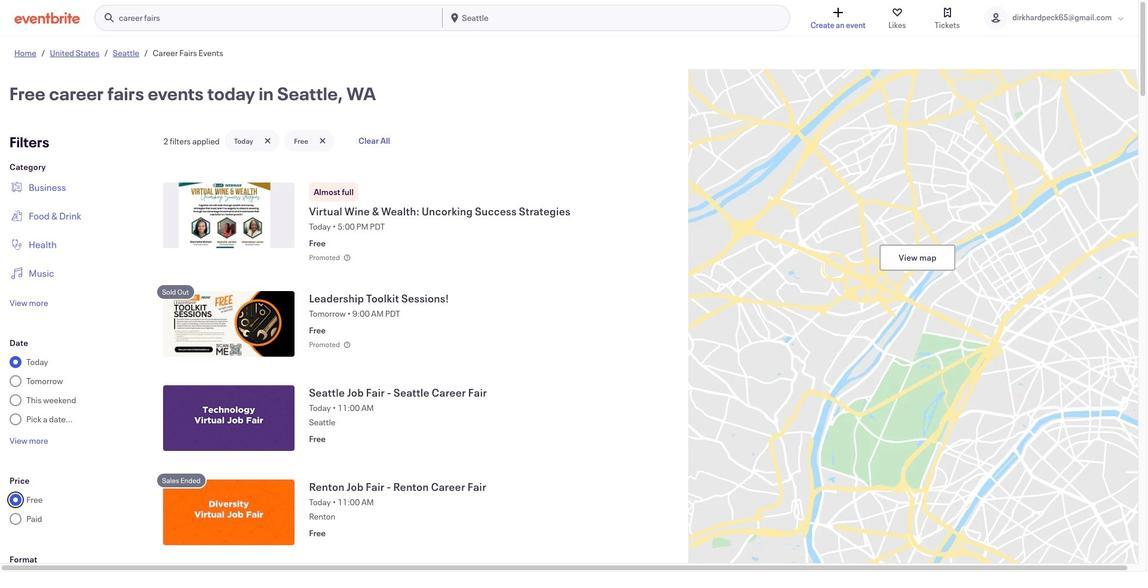 Task type: locate. For each thing, give the bounding box(es) containing it.
seattle job fair - seattle career fair primary image image
[[163, 386, 295, 452]]

0 vertical spatial view more element
[[10, 298, 48, 309]]

leadership toolkit sessions! primary image image
[[163, 292, 295, 357]]

view more element
[[10, 298, 48, 309], [10, 436, 48, 447]]

1 vertical spatial view more element
[[10, 436, 48, 447]]



Task type: vqa. For each thing, say whether or not it's contained in the screenshot.
the Longview PRCA Rodeo primary image
no



Task type: describe. For each thing, give the bounding box(es) containing it.
renton job fair - renton career fair primary image image
[[163, 480, 295, 546]]

2 view more element from the top
[[10, 436, 48, 447]]

main navigation element
[[94, 5, 790, 31]]

1 view more element from the top
[[10, 298, 48, 309]]

virtual wine & wealth: uncorking success strategies primary image image
[[163, 183, 295, 249]]

eventbrite image
[[14, 12, 80, 24]]



